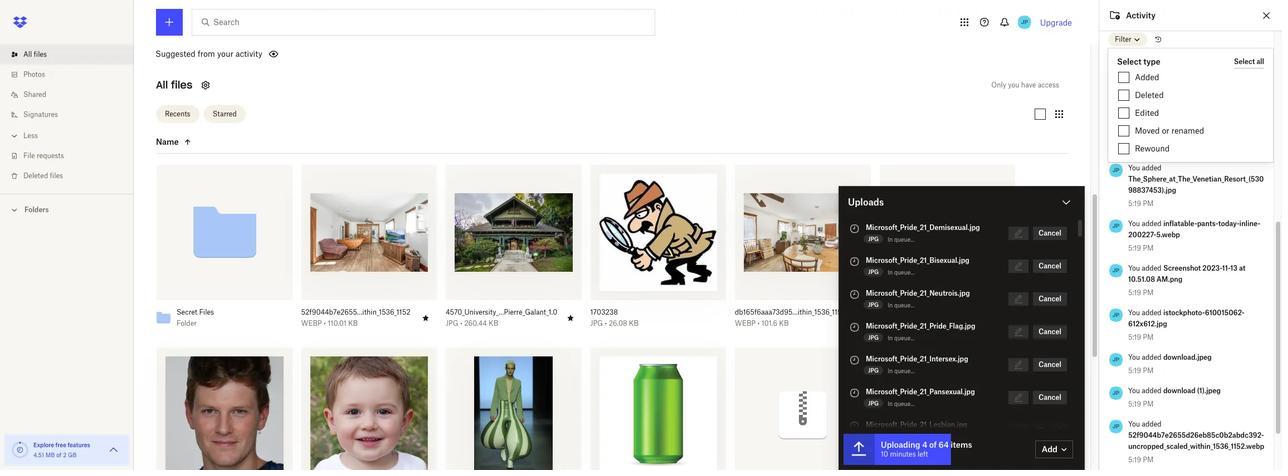 Task type: describe. For each thing, give the bounding box(es) containing it.
in queue... for microsoft_pride_21_bisexual.jpg
[[888, 269, 915, 276]]

close right sidebar image
[[1260, 9, 1273, 22]]

microsoft_pride_21_pansexual.jpg
[[866, 388, 975, 396]]

2 added from the top
[[1142, 119, 1162, 128]]

in queue... for microsoft_pride_21_neutrois.jpg
[[888, 302, 915, 309]]

612x612.jpg
[[1128, 320, 1167, 328]]

cancel button for microsoft_pride_21_pansexual.jpg
[[1033, 391, 1067, 405]]

in for microsoft_pride_21_bisexual.jpg
[[888, 269, 893, 276]]

2023 for nov 21, 2023
[[1133, 56, 1151, 65]]

your
[[217, 49, 233, 58]]

file requests
[[23, 152, 64, 160]]

renamed
[[1172, 126, 1204, 135]]

5:19 inside the you added the_sphere_at_the_venetian_resort_(530 98837453).jpg 5:19 pm
[[1128, 200, 1141, 208]]

cancel for microsoft_pride_21_pansexual.jpg
[[1039, 393, 1062, 402]]

jpg for microsoft_pride_21_pansexual.jpg
[[868, 400, 879, 407]]

requests
[[37, 152, 64, 160]]

(1).jpeg
[[1197, 387, 1221, 395]]

kb for webp • 101.6 kb
[[779, 319, 789, 328]]

file, download.jpeg row
[[301, 348, 437, 470]]

4 5:19 from the top
[[1128, 289, 1141, 297]]

pm inside you added download (1).jpeg 5:19 pm
[[1143, 400, 1154, 408]]

1 5:19 from the top
[[1128, 144, 1141, 152]]

uploading file status
[[844, 434, 875, 467]]

istockphoto-610015062- 612x612.jpg
[[1128, 309, 1245, 328]]

you added for 5.webp
[[1128, 220, 1164, 228]]

edited checkbox item
[[1108, 104, 1273, 122]]

cancel button for microsoft_pride_21_intersex.jpg
[[1033, 358, 1067, 372]]

you added download (1).jpeg 5:19 pm
[[1128, 387, 1221, 408]]

image-
[[1207, 32, 1231, 41]]

4
[[922, 440, 927, 450]]

jpg for microsoft_pride_21_intersex.jpg
[[868, 367, 879, 374]]

15,
[[1123, 99, 1132, 108]]

microsoft_pride_21_demisexual.jpg
[[866, 223, 980, 232]]

select type
[[1117, 57, 1161, 66]]

you inside 'you added download.jpeg 5:19 pm'
[[1128, 353, 1140, 362]]

am.png for 10.51.08
[[1157, 275, 1183, 284]]

microsoft_pride_21_neutrois.jpg
[[866, 289, 970, 298]]

file, 52f9044b7e2655d26eb85c0b2abdc392-uncropped_scaled_within_1536_1152.webp row
[[297, 165, 437, 336]]

all files inside list item
[[23, 50, 47, 59]]

queue... for microsoft_pride_21_pride_flag.jpg
[[894, 335, 915, 342]]

upgrade
[[1040, 18, 1072, 27]]

deleted files link
[[9, 166, 134, 186]]

upload pending image for microsoft_pride_21_intersex.jpg
[[848, 354, 862, 367]]

inflatable-pants-today-inline- 200227-5.webp
[[1128, 220, 1261, 239]]

you inside the you added the_sphere_at_the_venetian_resort_(530 98837453).jpg 5:19 pm
[[1128, 164, 1140, 172]]

in queue... for microsoft_pride_21_pansexual.jpg
[[888, 401, 915, 407]]

• inside dev-build (1) zip • 101.69 mb
[[892, 319, 894, 328]]

pants-
[[1197, 220, 1219, 228]]

kb for jpg • 26.08 kb
[[629, 319, 639, 328]]

pm inside the you added the_sphere_at_the_venetian_resort_(530 98837453).jpg 5:19 pm
[[1143, 200, 1154, 208]]

4 upload pending image from the top
[[848, 420, 862, 433]]

you moved 2015-09-30-image-6.webp 1:55 pm • from dropbox to secret files
[[1128, 32, 1254, 54]]

photos
[[23, 70, 45, 79]]

cancel for microsoft_pride_21_intersex.jpg
[[1039, 361, 1062, 369]]

7 cancel button from the top
[[1033, 424, 1067, 437]]

you added 1:55 pm
[[1128, 66, 1164, 87]]

98837453).jpg
[[1128, 186, 1176, 194]]

5 5:19 from the top
[[1128, 333, 1141, 342]]

screenshot 2023-11-13 at 10.51.08 am.png
[[1128, 264, 1246, 284]]

queue... for microsoft_pride_21_neutrois.jpg
[[894, 302, 915, 309]]

microsoft_pride_21_bisexual.jpg
[[866, 256, 970, 265]]

2015-
[[1165, 32, 1184, 41]]

less image
[[9, 130, 20, 142]]

jpg • dropbox
[[266, 44, 311, 53]]

cancel button for microsoft_pride_21_pride_flag.jpg
[[1033, 325, 1067, 339]]

uploading 4 of 64 items 10 minutes left
[[881, 440, 972, 459]]

(1)
[[911, 308, 918, 317]]

4.51
[[33, 452, 44, 459]]

shared
[[23, 90, 46, 99]]

mb inside explore free features 4.51 mb of 2 gb
[[46, 452, 55, 459]]

cancel for microsoft_pride_21_pride_flag.jpg
[[1039, 328, 1062, 336]]

1 vertical spatial all files
[[156, 78, 192, 91]]

all inside list item
[[23, 50, 32, 59]]

shared link
[[9, 85, 134, 105]]

10
[[881, 450, 888, 459]]

13
[[1231, 264, 1238, 273]]

queue... for microsoft_pride_21_intersex.jpg
[[894, 368, 915, 374]]

db165f6aaa73d95…ithin_1536_1152
[[735, 308, 846, 317]]

in queue... for microsoft_pride_21_intersex.jpg
[[888, 368, 915, 374]]

1703238 button
[[590, 308, 702, 317]]

0 horizontal spatial from
[[198, 49, 215, 58]]

nov for nov 21, 2023
[[1108, 56, 1121, 65]]

you added 52f9044b7e2655d26eb85c0b2abdc392- uncropped_scaled_within_1536_1152.webp 5:19 pm
[[1128, 420, 1265, 464]]

• inside the 52f9044b7e2655…ithin_1536_1152 webp • 110.01 kb
[[324, 319, 326, 328]]

64
[[939, 440, 949, 450]]

rewind this folder image
[[1154, 35, 1163, 44]]

name
[[156, 137, 179, 147]]

secret files button
[[177, 308, 272, 317]]

added inside you added 1:55 pm
[[1142, 66, 1162, 74]]

7 pm from the top
[[1143, 333, 1154, 342]]

kb for jpg • 260.44 kb
[[489, 319, 498, 328]]

signatures link
[[9, 105, 134, 125]]

101.69
[[896, 319, 916, 328]]

features
[[68, 442, 90, 449]]

6 you from the top
[[1128, 264, 1140, 273]]

upgrade link
[[1040, 18, 1072, 27]]

moved
[[1135, 126, 1160, 135]]

db165f6aaa73d95…ithin_1536_1152 webp • 101.6 kb
[[735, 308, 846, 328]]

added inside the you added the_sphere_at_the_venetian_resort_(530 98837453).jpg 5:19 pm
[[1142, 164, 1162, 172]]

file
[[23, 152, 35, 160]]

7 you from the top
[[1128, 309, 1140, 317]]

2023- for 11-
[[1203, 264, 1222, 273]]

inflatable-
[[1164, 220, 1197, 228]]

nov 15, 2023
[[1108, 99, 1151, 108]]

1:55 inside you moved 2015-09-30-image-6.webp 1:55 pm • from dropbox to secret files
[[1128, 46, 1141, 54]]

all
[[1257, 57, 1264, 65]]

to
[[1205, 46, 1211, 54]]

pm inside you added 52f9044b7e2655d26eb85c0b2abdc392- uncropped_scaled_within_1536_1152.webp 5:19 pm
[[1143, 456, 1154, 464]]

edited
[[1135, 108, 1159, 118]]

files for all files link
[[34, 50, 47, 59]]

cancel button for microsoft_pride_21_demisexual.jpg
[[1033, 227, 1067, 240]]

added inside 'you added download.jpeg 5:19 pm'
[[1142, 353, 1162, 362]]

upload pending image for microsoft_pride_21_bisexual.jpg
[[848, 255, 862, 269]]

you
[[1008, 81, 1020, 89]]

5:19 inside 'you added download.jpeg 5:19 pm'
[[1128, 367, 1141, 375]]

queue... for microsoft_pride_21_demisexual.jpg
[[894, 236, 915, 243]]

you added for 10.51.08
[[1128, 264, 1164, 273]]

explore
[[33, 442, 54, 449]]

4570_university_…pierre_galant_1.0
[[446, 308, 557, 317]]

upload pending image for microsoft_pride_21_pansexual.jpg
[[848, 387, 862, 400]]

screenshot for 9.45.56
[[1164, 119, 1201, 128]]

items
[[951, 440, 972, 450]]

5:19 inside you added 52f9044b7e2655d26eb85c0b2abdc392- uncropped_scaled_within_1536_1152.webp 5:19 pm
[[1128, 456, 1141, 464]]

file, 4570_university_ave____pierre_galant_1.0.jpg row
[[441, 165, 582, 336]]

1703238 jpg • 26.08 kb
[[590, 308, 639, 328]]

5 pm from the top
[[1143, 244, 1154, 252]]

cancel button for microsoft_pride_21_neutrois.jpg
[[1033, 293, 1067, 306]]

nov for nov 15, 2023
[[1108, 99, 1121, 108]]

microsoft_pride_21_lesbian.jpg cancel
[[866, 421, 1062, 435]]

you inside you added download (1).jpeg 5:19 pm
[[1128, 387, 1140, 395]]

in queue... for microsoft_pride_21_demisexual.jpg
[[888, 236, 915, 243]]

5:19 inside you added download (1).jpeg 5:19 pm
[[1128, 400, 1141, 408]]

cancel for microsoft_pride_21_bisexual.jpg
[[1039, 262, 1062, 270]]

rewound checkbox item
[[1108, 140, 1273, 158]]

microsoft_pride_21_lesbian.jpg
[[866, 421, 968, 429]]

21,
[[1123, 56, 1132, 65]]

19
[[1232, 119, 1240, 128]]

jpg inside 1703238 jpg • 26.08 kb
[[590, 319, 603, 328]]

less
[[23, 132, 38, 140]]

files for deleted files link
[[50, 172, 63, 180]]

add
[[1042, 445, 1058, 454]]

folders
[[25, 206, 49, 214]]

file, microsoft_pride.zip row
[[735, 348, 871, 470]]

dev-build (1) button
[[880, 308, 991, 317]]

moved or renamed checkbox item
[[1108, 122, 1273, 140]]

610015062-
[[1205, 309, 1245, 317]]

you added download.jpeg 5:19 pm
[[1128, 353, 1212, 375]]

4 5:19 pm from the top
[[1128, 333, 1154, 342]]

cancel inside microsoft_pride_21_lesbian.jpg cancel
[[1039, 426, 1062, 435]]

of inside explore free features 4.51 mb of 2 gb
[[56, 452, 62, 459]]

dev-
[[880, 308, 893, 317]]

secret inside secret files folder
[[177, 308, 197, 317]]

you added for 9.45.56
[[1128, 119, 1164, 128]]

in for microsoft_pride_21_neutrois.jpg
[[888, 302, 893, 309]]

zip
[[880, 319, 890, 328]]

screenshot for 10.51.08
[[1164, 264, 1201, 273]]

52f9044b7e2655d26eb85c0b2abdc392-
[[1128, 431, 1264, 440]]

left
[[918, 450, 928, 459]]



Task type: vqa. For each thing, say whether or not it's contained in the screenshot.
Microsoft_Pride_21_Neutrois.jpg's In queue...
yes



Task type: locate. For each thing, give the bounding box(es) containing it.
52f9044b7e2655…ithin_1536_1152 button
[[301, 308, 412, 317]]

1 cancel button from the top
[[1033, 227, 1067, 240]]

queue... for microsoft_pride_21_pansexual.jpg
[[894, 401, 915, 407]]

0 vertical spatial deleted
[[1135, 90, 1164, 100]]

9 you from the top
[[1128, 387, 1140, 395]]

3 5:19 pm from the top
[[1128, 289, 1154, 297]]

free
[[56, 442, 66, 449]]

webp for webp • 110.01 kb
[[301, 319, 322, 328]]

10.51.08
[[1128, 275, 1155, 284]]

0 vertical spatial files
[[1236, 46, 1251, 54]]

today
[[1108, 56, 1128, 65]]

0 vertical spatial screenshot
[[1164, 119, 1201, 128]]

secret files folder
[[177, 308, 214, 328]]

1 horizontal spatial select
[[1234, 57, 1255, 65]]

1 vertical spatial all
[[156, 78, 168, 91]]

pm down uncropped_scaled_within_1536_1152.webp
[[1143, 456, 1154, 464]]

file, db165f6aaa73d95c9004256537e7037b-uncropped_scaled_within_1536_1152.webp row
[[731, 165, 871, 336]]

moved
[[1142, 32, 1163, 41]]

0 horizontal spatial all
[[23, 50, 32, 59]]

folder inside secret files folder
[[177, 319, 197, 328]]

nov 21, 2023
[[1108, 56, 1151, 65]]

• down rewind this folder image
[[1156, 46, 1158, 54]]

5:19 pm for 5.webp
[[1128, 244, 1154, 252]]

files
[[1236, 46, 1251, 54], [199, 308, 214, 317]]

build
[[893, 308, 909, 317]]

today-
[[1219, 220, 1240, 228]]

4 you from the top
[[1128, 164, 1140, 172]]

in queue... down 101.69 at the right bottom of page
[[888, 335, 915, 342]]

screenshot
[[1164, 119, 1201, 128], [1164, 264, 1201, 273]]

• down 1703238
[[605, 319, 607, 328]]

1 pm from the top
[[1143, 46, 1154, 54]]

1 vertical spatial 1:55
[[1128, 79, 1141, 87]]

type
[[1144, 57, 1161, 66]]

1 5:19 pm from the top
[[1128, 144, 1154, 152]]

in down microsoft_pride_21_bisexual.jpg
[[888, 269, 893, 276]]

of right 4
[[929, 440, 937, 450]]

explore free features 4.51 mb of 2 gb
[[33, 442, 90, 459]]

upload pending image
[[848, 222, 862, 236], [848, 321, 862, 334], [848, 387, 862, 400], [848, 420, 862, 433]]

1:55 up the nov 21, 2023 in the top right of the page
[[1128, 46, 1141, 54]]

1:55 up nov 15, 2023
[[1128, 79, 1141, 87]]

2023- inside screenshot 2023-10-19 at 9.45.56 am.png
[[1203, 119, 1222, 128]]

cancel for microsoft_pride_21_neutrois.jpg
[[1039, 295, 1062, 303]]

4570_university_…pierre_galant_1.0 jpg • 260.44 kb
[[446, 308, 557, 328]]

you up 9.45.56
[[1128, 119, 1140, 128]]

file, inflatable-pants-today-inline-200227-5.webp row
[[446, 348, 582, 470]]

1 horizontal spatial all
[[156, 78, 168, 91]]

secret
[[1213, 46, 1234, 54], [177, 308, 197, 317]]

• left 101.6
[[758, 319, 760, 328]]

of left 2
[[56, 452, 62, 459]]

added left "download" on the bottom of the page
[[1142, 387, 1162, 395]]

at right 13
[[1239, 264, 1246, 273]]

110.01
[[328, 319, 346, 328]]

kb down 52f9044b7e2655…ithin_1536_1152
[[348, 319, 358, 328]]

• inside button
[[280, 44, 282, 53]]

folders button
[[0, 201, 134, 218]]

6 cancel button from the top
[[1033, 391, 1067, 405]]

5:19 pm down 10.51.08
[[1128, 289, 1154, 297]]

you added up 200227-
[[1128, 220, 1164, 228]]

you up 200227-
[[1128, 220, 1140, 228]]

52f9044b7e2655…ithin_1536_1152 webp • 110.01 kb
[[301, 308, 410, 328]]

in up microsoft_pride_21_bisexual.jpg
[[888, 236, 893, 243]]

mb inside dev-build (1) zip • 101.69 mb
[[918, 319, 929, 328]]

3 in from the top
[[888, 302, 893, 309]]

you inside you moved 2015-09-30-image-6.webp 1:55 pm • from dropbox to secret files
[[1128, 32, 1140, 41]]

1703238
[[590, 308, 618, 317]]

1 you from the top
[[1128, 32, 1140, 41]]

mb down (1)
[[918, 319, 929, 328]]

200227-
[[1128, 231, 1157, 239]]

3 in queue... from the top
[[888, 302, 915, 309]]

5:19 pm down 9.45.56
[[1128, 144, 1154, 152]]

7 5:19 from the top
[[1128, 400, 1141, 408]]

the_sphere_at_the_venetian_resort_(530
[[1128, 175, 1264, 183]]

files down requests
[[50, 172, 63, 180]]

pm inside you added 1:55 pm
[[1143, 79, 1154, 87]]

pm down 200227-
[[1143, 244, 1154, 252]]

nov left 15,
[[1108, 99, 1121, 108]]

dropbox for jpg • dropbox
[[284, 44, 311, 53]]

deleted for deleted
[[1135, 90, 1164, 100]]

10 pm from the top
[[1143, 456, 1154, 464]]

queue... down microsoft_pride_21_intersex.jpg on the bottom right of the page
[[894, 368, 915, 374]]

all files up photos
[[23, 50, 47, 59]]

select for select all
[[1234, 57, 1255, 65]]

26.08
[[609, 319, 627, 328]]

you inside you added 1:55 pm
[[1128, 66, 1140, 74]]

dropbox inside "button"
[[204, 44, 230, 53]]

4570_university_…pierre_galant_1.0 button
[[446, 308, 557, 317]]

files
[[34, 50, 47, 59], [171, 78, 192, 91], [50, 172, 63, 180]]

select all
[[1234, 57, 1264, 65]]

of inside "uploading 4 of 64 items 10 minutes left"
[[929, 440, 937, 450]]

microsoft_pride_21_pride_flag.jpg
[[866, 322, 976, 330]]

1 horizontal spatial deleted
[[1135, 90, 1164, 100]]

added down the nov 21, 2023 in the top right of the page
[[1142, 66, 1162, 74]]

0 vertical spatial all
[[23, 50, 32, 59]]

1 horizontal spatial all files
[[156, 78, 192, 91]]

3 upload pending image from the top
[[848, 354, 862, 367]]

0 vertical spatial am.png
[[1155, 130, 1181, 139]]

6 in queue... from the top
[[888, 401, 915, 407]]

webp inside db165f6aaa73d95…ithin_1536_1152 webp • 101.6 kb
[[735, 319, 756, 328]]

list containing all files
[[0, 38, 134, 194]]

you down 'you added download.jpeg 5:19 pm'
[[1128, 387, 1140, 395]]

cancel
[[1039, 229, 1062, 237], [1039, 262, 1062, 270], [1039, 295, 1062, 303], [1039, 328, 1062, 336], [1039, 361, 1062, 369], [1039, 393, 1062, 402], [1039, 426, 1062, 435]]

in for microsoft_pride_21_intersex.jpg
[[888, 368, 893, 374]]

5 in from the top
[[888, 368, 893, 374]]

you added down edited
[[1128, 119, 1164, 128]]

suggested from your activity
[[155, 49, 262, 58]]

folder down 'secret files' button
[[177, 319, 197, 328]]

select all button
[[1234, 55, 1264, 69]]

8 added from the top
[[1142, 387, 1162, 395]]

you down 612x612.jpg
[[1128, 353, 1140, 362]]

2 5:19 from the top
[[1128, 200, 1141, 208]]

3 upload pending image from the top
[[848, 387, 862, 400]]

1:55 inside you added 1:55 pm
[[1128, 79, 1141, 87]]

pm up you added download (1).jpeg 5:19 pm
[[1143, 367, 1154, 375]]

8 pm from the top
[[1143, 367, 1154, 375]]

from inside you moved 2015-09-30-image-6.webp 1:55 pm • from dropbox to secret files
[[1160, 46, 1175, 54]]

6 added from the top
[[1142, 309, 1162, 317]]

4 in queue... from the top
[[888, 335, 915, 342]]

folder • dropbox button
[[178, 44, 238, 53]]

8 5:19 from the top
[[1128, 456, 1141, 464]]

1 vertical spatial nov
[[1108, 99, 1121, 108]]

0 vertical spatial 1:55
[[1128, 46, 1141, 54]]

3 you from the top
[[1128, 119, 1140, 128]]

in down microsoft_pride_21_intersex.jpg on the bottom right of the page
[[888, 368, 893, 374]]

in queue... for microsoft_pride_21_pride_flag.jpg
[[888, 335, 915, 342]]

deleted inside checkbox item
[[1135, 90, 1164, 100]]

1 queue... from the top
[[894, 236, 915, 243]]

5 queue... from the top
[[894, 368, 915, 374]]

2 2023 from the top
[[1133, 99, 1151, 108]]

webp for webp • 101.6 kb
[[735, 319, 756, 328]]

3 added from the top
[[1142, 164, 1162, 172]]

folder left your
[[178, 44, 198, 53]]

activity
[[236, 49, 262, 58]]

5:19 pm for 9.45.56
[[1128, 144, 1154, 152]]

1 nov from the top
[[1108, 56, 1121, 65]]

1 vertical spatial upload pending image
[[848, 288, 862, 301]]

folder inside "button"
[[178, 44, 198, 53]]

in queue...
[[888, 236, 915, 243], [888, 269, 915, 276], [888, 302, 915, 309], [888, 335, 915, 342], [888, 368, 915, 374], [888, 401, 915, 407]]

jpg • dropbox button
[[266, 44, 341, 53]]

2 5:19 pm from the top
[[1128, 244, 1154, 252]]

0 horizontal spatial dropbox
[[204, 44, 230, 53]]

• right zip
[[892, 319, 894, 328]]

file, dev-build (1).zip row
[[875, 165, 1015, 336]]

filter button
[[1108, 33, 1147, 46]]

queue... down microsoft_pride_21_pansexual.jpg
[[894, 401, 915, 407]]

0 horizontal spatial of
[[56, 452, 62, 459]]

pm down the type
[[1143, 79, 1154, 87]]

• right activity
[[280, 44, 282, 53]]

1 horizontal spatial files
[[1236, 46, 1251, 54]]

cancel button for microsoft_pride_21_bisexual.jpg
[[1033, 260, 1067, 273]]

file requests link
[[9, 146, 134, 166]]

2 vertical spatial files
[[50, 172, 63, 180]]

1 2023 from the top
[[1133, 56, 1151, 65]]

queue... down microsoft_pride_21_neutrois.jpg
[[894, 302, 915, 309]]

added down you added download (1).jpeg 5:19 pm
[[1142, 420, 1162, 429]]

2 horizontal spatial dropbox
[[1176, 46, 1203, 54]]

starred button
[[204, 105, 246, 123]]

dropbox down 09-
[[1176, 46, 1203, 54]]

0 horizontal spatial files
[[34, 50, 47, 59]]

1 horizontal spatial files
[[50, 172, 63, 180]]

3 cancel from the top
[[1039, 295, 1062, 303]]

inline-
[[1240, 220, 1261, 228]]

6 5:19 from the top
[[1128, 367, 1141, 375]]

1:55
[[1128, 46, 1141, 54], [1128, 79, 1141, 87]]

10-
[[1222, 119, 1232, 128]]

in queue... up 101.69 at the right bottom of page
[[888, 302, 915, 309]]

secret inside you moved 2015-09-30-image-6.webp 1:55 pm • from dropbox to secret files
[[1213, 46, 1234, 54]]

added up 612x612.jpg
[[1142, 309, 1162, 317]]

uploads
[[848, 197, 884, 208]]

1 vertical spatial files
[[171, 78, 192, 91]]

file, download (1).jpeg row
[[157, 348, 292, 470]]

6 cancel from the top
[[1039, 393, 1062, 402]]

1 upload pending image from the top
[[848, 255, 862, 269]]

uploading
[[881, 440, 920, 450]]

queue... for microsoft_pride_21_bisexual.jpg
[[894, 269, 915, 276]]

kb for webp • 110.01 kb
[[348, 319, 358, 328]]

4 you added from the top
[[1128, 309, 1164, 317]]

1 vertical spatial am.png
[[1157, 275, 1183, 284]]

you
[[1128, 32, 1140, 41], [1128, 66, 1140, 74], [1128, 119, 1140, 128], [1128, 164, 1140, 172], [1128, 220, 1140, 228], [1128, 264, 1140, 273], [1128, 309, 1140, 317], [1128, 353, 1140, 362], [1128, 387, 1140, 395], [1128, 420, 1140, 429]]

7 cancel from the top
[[1039, 426, 1062, 435]]

2 upload pending image from the top
[[848, 288, 862, 301]]

upload pending image for microsoft_pride_21_pride_flag.jpg
[[848, 321, 862, 334]]

at for screenshot 2023-10-19 at 9.45.56 am.png
[[1241, 119, 1248, 128]]

in left build
[[888, 302, 893, 309]]

2023 for nov 15, 2023
[[1133, 99, 1151, 108]]

deleted down added
[[1135, 90, 1164, 100]]

added checkbox item
[[1108, 69, 1273, 86]]

jpg for microsoft_pride_21_pride_flag.jpg
[[868, 334, 879, 341]]

0 horizontal spatial all files
[[23, 50, 47, 59]]

in
[[888, 236, 893, 243], [888, 269, 893, 276], [888, 302, 893, 309], [888, 335, 893, 342], [888, 368, 893, 374], [888, 401, 893, 407]]

1 horizontal spatial of
[[929, 440, 937, 450]]

5:19 pm down 612x612.jpg
[[1128, 333, 1154, 342]]

0 vertical spatial 2023-
[[1203, 119, 1222, 128]]

added up 200227-
[[1142, 220, 1162, 228]]

0 vertical spatial 2023
[[1133, 56, 1151, 65]]

kb inside db165f6aaa73d95…ithin_1536_1152 webp • 101.6 kb
[[779, 319, 789, 328]]

3 you added from the top
[[1128, 264, 1164, 273]]

1 webp from the left
[[301, 319, 322, 328]]

in down microsoft_pride_21_pansexual.jpg
[[888, 401, 893, 407]]

2 vertical spatial upload pending image
[[848, 354, 862, 367]]

5 added from the top
[[1142, 264, 1162, 273]]

5:19 pm
[[1128, 144, 1154, 152], [1128, 244, 1154, 252], [1128, 289, 1154, 297], [1128, 333, 1154, 342]]

you added up 612x612.jpg
[[1128, 309, 1164, 317]]

you down you added download (1).jpeg 5:19 pm
[[1128, 420, 1140, 429]]

1 horizontal spatial secret
[[1213, 46, 1234, 54]]

select for select type
[[1117, 57, 1142, 66]]

upload pending image for microsoft_pride_21_neutrois.jpg
[[848, 288, 862, 301]]

0 horizontal spatial secret
[[177, 308, 197, 317]]

1 vertical spatial screenshot
[[1164, 264, 1201, 273]]

2 select from the left
[[1234, 57, 1255, 65]]

in for microsoft_pride_21_pride_flag.jpg
[[888, 335, 893, 342]]

files inside secret files folder
[[199, 308, 214, 317]]

4 added from the top
[[1142, 220, 1162, 228]]

in down zip
[[888, 335, 893, 342]]

• inside db165f6aaa73d95…ithin_1536_1152 webp • 101.6 kb
[[758, 319, 760, 328]]

files inside you moved 2015-09-30-image-6.webp 1:55 pm • from dropbox to secret files
[[1236, 46, 1251, 54]]

5 cancel button from the top
[[1033, 358, 1067, 372]]

2 upload pending image from the top
[[848, 321, 862, 334]]

1 screenshot from the top
[[1164, 119, 1201, 128]]

all files list item
[[0, 45, 134, 65]]

• inside you moved 2015-09-30-image-6.webp 1:55 pm • from dropbox to secret files
[[1156, 46, 1158, 54]]

1 horizontal spatial mb
[[918, 319, 929, 328]]

2 in queue... from the top
[[888, 269, 915, 276]]

2 cancel button from the top
[[1033, 260, 1067, 273]]

3 queue... from the top
[[894, 302, 915, 309]]

0 horizontal spatial webp
[[301, 319, 322, 328]]

2 horizontal spatial files
[[171, 78, 192, 91]]

file, istockphoto-610015062-612x612.jpg row
[[590, 348, 726, 470]]

2023-
[[1203, 119, 1222, 128], [1203, 264, 1222, 273]]

1 in from the top
[[888, 236, 893, 243]]

am.png
[[1155, 130, 1181, 139], [1157, 275, 1183, 284]]

all
[[23, 50, 32, 59], [156, 78, 168, 91]]

download.jpeg
[[1164, 353, 1212, 362]]

queue... down microsoft_pride_21_demisexual.jpg
[[894, 236, 915, 243]]

6 pm from the top
[[1143, 289, 1154, 297]]

have
[[1021, 81, 1036, 89]]

1 vertical spatial folder
[[177, 319, 197, 328]]

2 nov from the top
[[1108, 99, 1121, 108]]

0 vertical spatial folder
[[178, 44, 198, 53]]

you inside you added 52f9044b7e2655d26eb85c0b2abdc392- uncropped_scaled_within_1536_1152.webp 5:19 pm
[[1128, 420, 1140, 429]]

6 in from the top
[[888, 401, 893, 407]]

in for microsoft_pride_21_demisexual.jpg
[[888, 236, 893, 243]]

2023- left 19
[[1203, 119, 1222, 128]]

dropbox right activity
[[284, 44, 311, 53]]

all up recents
[[156, 78, 168, 91]]

5 cancel from the top
[[1039, 361, 1062, 369]]

dropbox image
[[9, 11, 31, 33]]

upload pending image
[[848, 255, 862, 269], [848, 288, 862, 301], [848, 354, 862, 367]]

pm up the type
[[1143, 46, 1154, 54]]

Search in folder "Dropbox" text field
[[213, 16, 632, 28]]

2023 up edited
[[1133, 99, 1151, 108]]

kb right 26.08
[[629, 319, 639, 328]]

folder
[[178, 44, 198, 53], [177, 319, 197, 328]]

queue... down 101.69 at the right bottom of page
[[894, 335, 915, 342]]

added up 10.51.08
[[1142, 264, 1162, 273]]

from down rewind this folder image
[[1160, 46, 1175, 54]]

260.44
[[464, 319, 487, 328]]

•
[[200, 44, 202, 53], [280, 44, 282, 53], [1156, 46, 1158, 54], [324, 319, 326, 328], [460, 319, 462, 328], [605, 319, 607, 328], [758, 319, 760, 328], [892, 319, 894, 328]]

0 horizontal spatial deleted
[[23, 172, 48, 180]]

list
[[0, 38, 134, 194]]

0 vertical spatial nov
[[1108, 56, 1121, 65]]

9 pm from the top
[[1143, 400, 1154, 408]]

2023- left 13
[[1203, 264, 1222, 273]]

0 vertical spatial files
[[34, 50, 47, 59]]

cancel for microsoft_pride_21_demisexual.jpg
[[1039, 229, 1062, 237]]

1 horizontal spatial dropbox
[[284, 44, 311, 53]]

added
[[1135, 72, 1160, 82]]

1 cancel from the top
[[1039, 229, 1062, 237]]

am.png for 9.45.56
[[1155, 130, 1181, 139]]

1 you added from the top
[[1128, 119, 1164, 128]]

webp left 101.6
[[735, 319, 756, 328]]

all up photos
[[23, 50, 32, 59]]

4 kb from the left
[[779, 319, 789, 328]]

1 kb from the left
[[348, 319, 358, 328]]

or
[[1162, 126, 1170, 135]]

0 vertical spatial all files
[[23, 50, 47, 59]]

2 you added from the top
[[1128, 220, 1164, 228]]

at inside screenshot 2023-10-19 at 9.45.56 am.png
[[1241, 119, 1248, 128]]

0 vertical spatial upload pending image
[[848, 255, 862, 269]]

download
[[1164, 387, 1196, 395]]

in queue... down microsoft_pride_21_intersex.jpg on the bottom right of the page
[[888, 368, 915, 374]]

microsoft_pride_21_intersex.jpg
[[866, 355, 968, 363]]

filter
[[1115, 35, 1132, 43]]

• left your
[[200, 44, 202, 53]]

at for screenshot 2023-11-13 at 10.51.08 am.png
[[1239, 264, 1246, 273]]

dropbox inside button
[[284, 44, 311, 53]]

db165f6aaa73d95…ithin_1536_1152 button
[[735, 308, 846, 317]]

pm down 612x612.jpg
[[1143, 333, 1154, 342]]

pm down 98837453).jpg
[[1143, 200, 1154, 208]]

jpg for microsoft_pride_21_bisexual.jpg
[[868, 269, 879, 275]]

access
[[1038, 81, 1059, 89]]

in for microsoft_pride_21_pansexual.jpg
[[888, 401, 893, 407]]

at right 19
[[1241, 119, 1248, 128]]

am.png inside screenshot 2023-10-19 at 9.45.56 am.png
[[1155, 130, 1181, 139]]

1 vertical spatial at
[[1239, 264, 1246, 273]]

1 vertical spatial mb
[[46, 452, 55, 459]]

kb inside 4570_university_…pierre_galant_1.0 jpg • 260.44 kb
[[489, 319, 498, 328]]

10 you from the top
[[1128, 420, 1140, 429]]

1 vertical spatial files
[[199, 308, 214, 317]]

kb inside 1703238 jpg • 26.08 kb
[[629, 319, 639, 328]]

in queue... down microsoft_pride_21_pansexual.jpg
[[888, 401, 915, 407]]

4 in from the top
[[888, 335, 893, 342]]

4 queue... from the top
[[894, 335, 915, 342]]

files inside list item
[[34, 50, 47, 59]]

am.png inside screenshot 2023-11-13 at 10.51.08 am.png
[[1157, 275, 1183, 284]]

at inside screenshot 2023-11-13 at 10.51.08 am.png
[[1239, 264, 1246, 273]]

2 1:55 from the top
[[1128, 79, 1141, 87]]

moved or renamed
[[1135, 126, 1204, 135]]

kb down '4570_university_…pierre_galant_1.0' 'button'
[[489, 319, 498, 328]]

2 in from the top
[[888, 269, 893, 276]]

3 pm from the top
[[1143, 144, 1154, 152]]

4 cancel from the top
[[1039, 328, 1062, 336]]

2 kb from the left
[[489, 319, 498, 328]]

1 2023- from the top
[[1203, 119, 1222, 128]]

pm down 10.51.08
[[1143, 289, 1154, 297]]

jpg inside 4570_university_…pierre_galant_1.0 jpg • 260.44 kb
[[446, 319, 458, 328]]

3 cancel button from the top
[[1033, 293, 1067, 306]]

1 vertical spatial 2023-
[[1203, 264, 1222, 273]]

in queue... down microsoft_pride_21_bisexual.jpg
[[888, 269, 915, 276]]

screenshot inside screenshot 2023-11-13 at 10.51.08 am.png
[[1164, 264, 1201, 273]]

1 vertical spatial secret
[[177, 308, 197, 317]]

jpg for microsoft_pride_21_demisexual.jpg
[[868, 236, 879, 242]]

jpg inside button
[[266, 44, 278, 53]]

nov left 21,
[[1108, 56, 1121, 65]]

2 2023- from the top
[[1203, 264, 1222, 273]]

0 horizontal spatial files
[[199, 308, 214, 317]]

kb inside the 52f9044b7e2655…ithin_1536_1152 webp • 110.01 kb
[[348, 319, 358, 328]]

2 webp from the left
[[735, 319, 756, 328]]

webp left '110.01'
[[301, 319, 322, 328]]

from left your
[[198, 49, 215, 58]]

5 in queue... from the top
[[888, 368, 915, 374]]

2 screenshot from the top
[[1164, 264, 1201, 273]]

2 pm from the top
[[1143, 79, 1154, 87]]

folder, secret files row
[[152, 165, 292, 336]]

0 horizontal spatial mb
[[46, 452, 55, 459]]

9.45.56
[[1128, 130, 1153, 139]]

you added up 10.51.08
[[1128, 264, 1164, 273]]

added down 612x612.jpg
[[1142, 353, 1162, 362]]

7 added from the top
[[1142, 353, 1162, 362]]

1 vertical spatial of
[[56, 452, 62, 459]]

you down 'rewound'
[[1128, 164, 1140, 172]]

suggested
[[155, 49, 196, 58]]

4 cancel button from the top
[[1033, 325, 1067, 339]]

8 you from the top
[[1128, 353, 1140, 362]]

pm inside 'you added download.jpeg 5:19 pm'
[[1143, 367, 1154, 375]]

deleted checkbox item
[[1108, 86, 1273, 104]]

added down edited
[[1142, 119, 1162, 128]]

photos link
[[9, 65, 134, 85]]

quota usage element
[[11, 441, 29, 459]]

mb right 4.51
[[46, 452, 55, 459]]

• inside 1703238 jpg • 26.08 kb
[[605, 319, 607, 328]]

jpg for microsoft_pride_21_neutrois.jpg
[[868, 301, 879, 308]]

dropbox inside you moved 2015-09-30-image-6.webp 1:55 pm • from dropbox to secret files
[[1176, 46, 1203, 54]]

1 vertical spatial deleted
[[23, 172, 48, 180]]

1 vertical spatial 2023
[[1133, 99, 1151, 108]]

uploading file image
[[844, 434, 875, 465]]

6.webp
[[1231, 32, 1254, 41]]

2023- for 10-
[[1203, 119, 1222, 128]]

9 added from the top
[[1142, 420, 1162, 429]]

pm down 'you added download.jpeg 5:19 pm'
[[1143, 400, 1154, 408]]

1 horizontal spatial webp
[[735, 319, 756, 328]]

you left moved
[[1128, 32, 1140, 41]]

select inside 'select all' button
[[1234, 57, 1255, 65]]

upload pending image for microsoft_pride_21_demisexual.jpg
[[848, 222, 862, 236]]

of
[[929, 440, 937, 450], [56, 452, 62, 459]]

0 horizontal spatial select
[[1117, 57, 1142, 66]]

select left all
[[1234, 57, 1255, 65]]

kb down db165f6aaa73d95…ithin_1536_1152 button
[[779, 319, 789, 328]]

added inside you added 52f9044b7e2655d26eb85c0b2abdc392- uncropped_scaled_within_1536_1152.webp 5:19 pm
[[1142, 420, 1162, 429]]

added down 'rewound'
[[1142, 164, 1162, 172]]

0 vertical spatial mb
[[918, 319, 929, 328]]

2 you from the top
[[1128, 66, 1140, 74]]

1 added from the top
[[1142, 66, 1162, 74]]

11-
[[1222, 264, 1231, 273]]

0 vertical spatial of
[[929, 440, 937, 450]]

rewound
[[1135, 144, 1170, 153]]

you up 612x612.jpg
[[1128, 309, 1140, 317]]

files up photos
[[34, 50, 47, 59]]

• left 260.44
[[460, 319, 462, 328]]

dropbox for folder • dropbox
[[204, 44, 230, 53]]

3 kb from the left
[[629, 319, 639, 328]]

files up recents
[[171, 78, 192, 91]]

pm down 9.45.56
[[1143, 144, 1154, 152]]

webp inside the 52f9044b7e2655…ithin_1536_1152 webp • 110.01 kb
[[301, 319, 322, 328]]

3 5:19 from the top
[[1128, 244, 1141, 252]]

queue...
[[894, 236, 915, 243], [894, 269, 915, 276], [894, 302, 915, 309], [894, 335, 915, 342], [894, 368, 915, 374], [894, 401, 915, 407]]

select down filter dropdown button
[[1117, 57, 1142, 66]]

5:19 pm down 200227-
[[1128, 244, 1154, 252]]

dropbox left activity
[[204, 44, 230, 53]]

screenshot inside screenshot 2023-10-19 at 9.45.56 am.png
[[1164, 119, 1201, 128]]

only
[[992, 81, 1006, 89]]

1 in queue... from the top
[[888, 236, 915, 243]]

nov
[[1108, 56, 1121, 65], [1108, 99, 1121, 108]]

2 cancel from the top
[[1039, 262, 1062, 270]]

5 you from the top
[[1128, 220, 1140, 228]]

you up 10.51.08
[[1128, 264, 1140, 273]]

• left '110.01'
[[324, 319, 326, 328]]

4 pm from the top
[[1143, 200, 1154, 208]]

• inside "button"
[[200, 44, 202, 53]]

pm inside you moved 2015-09-30-image-6.webp 1:55 pm • from dropbox to secret files
[[1143, 46, 1154, 54]]

queue... down microsoft_pride_21_bisexual.jpg
[[894, 269, 915, 276]]

file, 1703238.jpg row
[[586, 165, 726, 336]]

dev-build (1) zip • 101.69 mb
[[880, 308, 929, 328]]

1 upload pending image from the top
[[848, 222, 862, 236]]

0 vertical spatial secret
[[1213, 46, 1234, 54]]

deleted files
[[23, 172, 63, 180]]

2023 right 21,
[[1133, 56, 1151, 65]]

added inside you added download (1).jpeg 5:19 pm
[[1142, 387, 1162, 395]]

0 vertical spatial at
[[1241, 119, 1248, 128]]

you down the nov 21, 2023 in the top right of the page
[[1128, 66, 1140, 74]]

in queue... down microsoft_pride_21_demisexual.jpg
[[888, 236, 915, 243]]

file, screenshot 2023-10-19 at 9.45.56 am.png row
[[880, 348, 1015, 470]]

jp button
[[1016, 13, 1034, 31]]

• inside 4570_university_…pierre_galant_1.0 jpg • 260.44 kb
[[460, 319, 462, 328]]

deleted down file at left
[[23, 172, 48, 180]]

jp
[[1021, 18, 1028, 26]]

1 horizontal spatial from
[[1160, 46, 1175, 54]]

deleted for deleted files
[[23, 172, 48, 180]]

2 queue... from the top
[[894, 269, 915, 276]]

6 queue... from the top
[[894, 401, 915, 407]]

uploads alert
[[839, 186, 1085, 470]]

2023- inside screenshot 2023-11-13 at 10.51.08 am.png
[[1203, 264, 1222, 273]]

1 1:55 from the top
[[1128, 46, 1141, 54]]

5:19 pm for 10.51.08
[[1128, 289, 1154, 297]]



